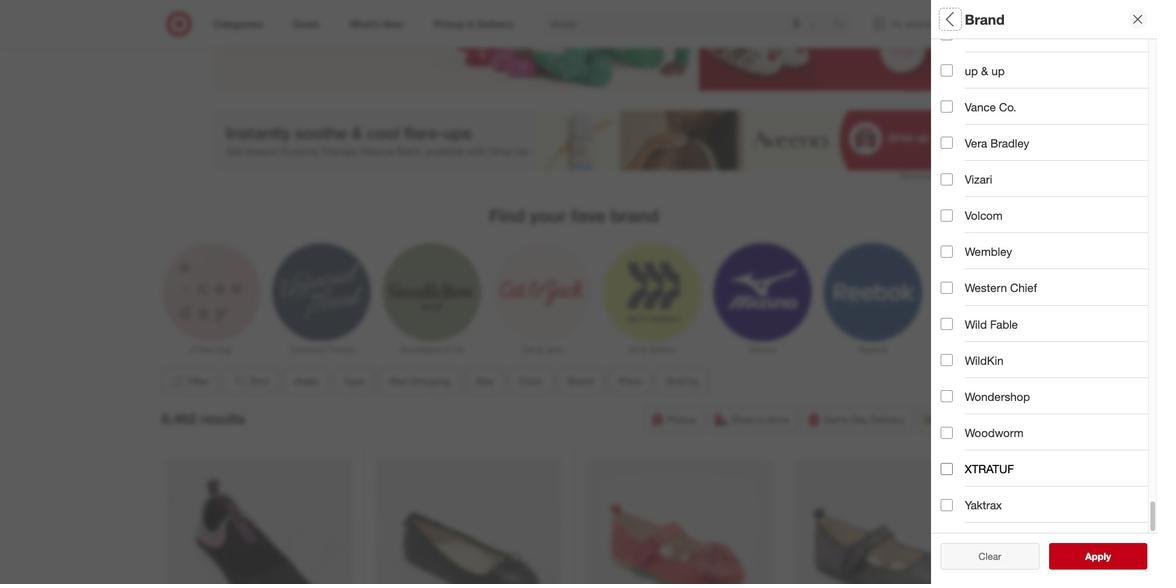 Task type: describe. For each thing, give the bounding box(es) containing it.
all in motion image
[[603, 244, 702, 342]]

wembley
[[966, 245, 1013, 259]]

brand
[[611, 205, 659, 227]]

clear for clear
[[979, 551, 1002, 563]]

0 horizontal spatial price button
[[609, 369, 651, 395]]

type button inside all filters dialog
[[941, 81, 1158, 124]]

see results
[[1073, 551, 1125, 563]]

find
[[489, 205, 525, 227]]

fave
[[572, 205, 606, 227]]

with
[[240, 5, 261, 19]]

Wembley checkbox
[[941, 246, 953, 258]]

1 vertical spatial price
[[619, 376, 641, 388]]

What can we help you find? suggestions appear below search field
[[544, 11, 837, 37]]

cat & jack link
[[493, 244, 591, 357]]

include out of stock
[[966, 430, 1067, 444]]

0 horizontal spatial sold
[[666, 376, 686, 388]]

search button
[[829, 11, 858, 40]]

fable
[[991, 318, 1019, 331]]

western
[[966, 281, 1008, 295]]

day inside same day delivery button
[[852, 415, 868, 427]]

0 vertical spatial color button
[[941, 208, 1158, 250]]

up & up
[[966, 64, 1005, 78]]

size button inside all filters dialog
[[941, 166, 1158, 208]]

0 vertical spatial deals button
[[941, 39, 1158, 81]]

vera bradley
[[966, 136, 1030, 150]]

vizari
[[966, 172, 993, 186]]

co
[[453, 345, 464, 355]]

include
[[966, 430, 1003, 444]]

1 vertical spatial size button
[[465, 369, 504, 395]]

6,462
[[162, 411, 197, 428]]

clear all button
[[941, 544, 1040, 571]]

1 vertical spatial type button
[[333, 369, 374, 395]]

sold by inside all filters dialog
[[941, 347, 982, 361]]

XTRATUF checkbox
[[941, 464, 953, 476]]

results for see results
[[1093, 551, 1125, 563]]

mizuno image
[[714, 244, 812, 342]]

delivery
[[871, 415, 906, 427]]

all
[[999, 551, 1008, 563]]

search
[[829, 19, 858, 31]]

wild fable
[[966, 318, 1019, 331]]

pickup button
[[645, 407, 705, 434]]

universal thread link
[[272, 244, 371, 357]]

in
[[641, 345, 647, 355]]

a new day image
[[162, 244, 260, 342]]

Woodworm checkbox
[[941, 427, 953, 439]]

cat
[[522, 345, 535, 355]]

& for up
[[982, 64, 989, 78]]

vera
[[966, 136, 988, 150]]

0 horizontal spatial sold by
[[666, 376, 699, 388]]

shop
[[732, 415, 755, 427]]

of
[[1026, 430, 1036, 444]]

1 horizontal spatial sold by button
[[941, 335, 1158, 377]]

same
[[824, 415, 849, 427]]

wildkin
[[966, 354, 1004, 368]]

& for goodfellow
[[445, 345, 451, 355]]

in
[[757, 415, 765, 427]]

1 vertical spatial universal thread
[[290, 345, 353, 355]]

filter button
[[162, 369, 218, 395]]

universal thread image
[[272, 244, 371, 342]]

all in motion
[[629, 345, 676, 355]]

cat & jack
[[522, 345, 563, 355]]

shipping button
[[919, 407, 987, 434]]

size grouping inside all filters dialog
[[941, 136, 1018, 150]]

a new day link
[[162, 244, 260, 357]]

stock
[[1039, 430, 1067, 444]]

co.
[[1000, 100, 1017, 114]]

filters
[[962, 11, 999, 28]]

vance
[[966, 100, 997, 114]]

2
[[976, 13, 980, 20]]

0 horizontal spatial by
[[689, 376, 699, 388]]

fpo/apo button
[[941, 377, 1158, 419]]

reebok image
[[824, 244, 922, 342]]

brand inside all filters dialog
[[941, 263, 974, 277]]

vance co.
[[966, 100, 1017, 114]]

see results button
[[1050, 544, 1148, 571]]

Include out of stock checkbox
[[941, 431, 953, 443]]

1 horizontal spatial size grouping button
[[941, 124, 1158, 166]]

new
[[198, 345, 215, 355]]

western chief
[[966, 281, 1038, 295]]

by inside all filters dialog
[[969, 347, 982, 361]]

asics image
[[934, 244, 1033, 342]]

volcom
[[966, 209, 1003, 223]]

thread inside brand dialog
[[1016, 27, 1052, 41]]

out
[[1006, 430, 1023, 444]]

same day delivery button
[[802, 407, 914, 434]]

sold inside all filters dialog
[[941, 347, 966, 361]]

with colorful holiday slippers for all.
[[240, 5, 420, 19]]

sort
[[250, 376, 269, 388]]

WildKin checkbox
[[941, 355, 953, 367]]

apply
[[1086, 551, 1112, 563]]

mizuno
[[749, 345, 777, 355]]

1 vertical spatial brand button
[[558, 369, 604, 395]]

6,462 results
[[162, 411, 245, 428]]

all in motion link
[[603, 244, 702, 357]]

a
[[190, 345, 196, 355]]

Vance Co. checkbox
[[941, 101, 953, 113]]

your
[[530, 205, 567, 227]]

apply button
[[1050, 544, 1148, 571]]

& for cat
[[537, 345, 543, 355]]



Task type: locate. For each thing, give the bounding box(es) containing it.
0 horizontal spatial all
[[629, 345, 638, 355]]

1 horizontal spatial universal thread
[[966, 27, 1052, 41]]

1 horizontal spatial color button
[[941, 208, 1158, 250]]

size
[[941, 136, 964, 150], [941, 178, 964, 192], [389, 376, 407, 388], [476, 376, 494, 388]]

color button
[[941, 208, 1158, 250], [509, 369, 553, 395]]

see
[[1073, 551, 1091, 563]]

price down in
[[619, 376, 641, 388]]

thread right filters
[[1016, 27, 1052, 41]]

1 vertical spatial universal
[[290, 345, 324, 355]]

2 horizontal spatial &
[[982, 64, 989, 78]]

0 horizontal spatial color button
[[509, 369, 553, 395]]

0 horizontal spatial results
[[200, 411, 245, 428]]

0 horizontal spatial size button
[[465, 369, 504, 395]]

0 vertical spatial sold
[[941, 347, 966, 361]]

results inside button
[[1093, 551, 1125, 563]]

cat & jack image
[[493, 244, 591, 342]]

2 up from the left
[[992, 64, 1005, 78]]

sold by button down motion
[[656, 369, 709, 395]]

price button
[[941, 292, 1158, 335], [609, 369, 651, 395]]

by
[[969, 347, 982, 361], [689, 376, 699, 388]]

0 horizontal spatial grouping
[[410, 376, 450, 388]]

universal thread down the universal thread image
[[290, 345, 353, 355]]

grouping down vance co.
[[967, 136, 1018, 150]]

1 vertical spatial type
[[343, 376, 364, 388]]

0 vertical spatial by
[[969, 347, 982, 361]]

1 horizontal spatial all
[[941, 11, 958, 28]]

sort button
[[223, 369, 279, 395]]

shop in store
[[732, 415, 789, 427]]

0 vertical spatial color
[[941, 220, 971, 234]]

0 horizontal spatial type
[[343, 376, 364, 388]]

1 horizontal spatial results
[[1093, 551, 1125, 563]]

1 clear from the left
[[973, 551, 996, 563]]

0 vertical spatial type button
[[941, 81, 1158, 124]]

goodfellow
[[400, 345, 443, 355]]

0 vertical spatial brand button
[[941, 250, 1158, 292]]

clear left all
[[973, 551, 996, 563]]

sold
[[941, 347, 966, 361], [666, 376, 686, 388]]

universal inside universal thread link
[[290, 345, 324, 355]]

Universal Thread checkbox
[[941, 28, 953, 40]]

deals down universal thread checkbox
[[941, 52, 972, 66]]

1 horizontal spatial sold by
[[941, 347, 982, 361]]

all left in
[[629, 345, 638, 355]]

chief
[[1011, 281, 1038, 295]]

1 horizontal spatial size button
[[941, 166, 1158, 208]]

Wild Fable checkbox
[[941, 318, 953, 331]]

all filters dialog
[[932, 0, 1158, 585]]

toddler girls' melanie dressy ballet flats - cat & jack™ red image
[[586, 460, 772, 585], [586, 460, 772, 585]]

thread down the universal thread image
[[327, 345, 353, 355]]

sold by down wild fable checkbox
[[941, 347, 982, 361]]

clear
[[973, 551, 996, 563], [979, 551, 1002, 563]]

results for 6,462 results
[[200, 411, 245, 428]]

0 vertical spatial all
[[941, 11, 958, 28]]

day right new
[[217, 345, 232, 355]]

size grouping
[[941, 136, 1018, 150], [389, 376, 450, 388]]

by up pickup
[[689, 376, 699, 388]]

thread
[[1016, 27, 1052, 41], [327, 345, 353, 355]]

2 vertical spatial brand
[[568, 376, 594, 388]]

1 vertical spatial color
[[519, 376, 542, 388]]

clear down 'yaktrax'
[[979, 551, 1002, 563]]

grouping
[[967, 136, 1018, 150], [410, 376, 450, 388]]

0 horizontal spatial universal thread
[[290, 345, 353, 355]]

sold down motion
[[666, 376, 686, 388]]

fpo/apo
[[941, 389, 993, 403]]

1 horizontal spatial sold
[[941, 347, 966, 361]]

Yaktrax checkbox
[[941, 500, 953, 512]]

1 horizontal spatial type
[[941, 94, 967, 108]]

0 horizontal spatial color
[[519, 376, 542, 388]]

1 horizontal spatial price button
[[941, 292, 1158, 335]]

clear for clear all
[[973, 551, 996, 563]]

0 vertical spatial deals
[[941, 52, 972, 66]]

slippers
[[345, 5, 386, 19]]

pickup
[[668, 415, 697, 427]]

1 vertical spatial deals
[[294, 376, 318, 388]]

universal inside brand dialog
[[966, 27, 1013, 41]]

& left co
[[445, 345, 451, 355]]

1 vertical spatial thread
[[327, 345, 353, 355]]

by right wildkin option
[[969, 347, 982, 361]]

1 vertical spatial size grouping button
[[379, 369, 461, 395]]

price inside all filters dialog
[[941, 305, 970, 319]]

deals right sort
[[294, 376, 318, 388]]

0 vertical spatial type
[[941, 94, 967, 108]]

1 horizontal spatial day
[[852, 415, 868, 427]]

grouping down goodfellow & co
[[410, 376, 450, 388]]

0 vertical spatial grouping
[[967, 136, 1018, 150]]

price down western chief option
[[941, 305, 970, 319]]

results right see
[[1093, 551, 1125, 563]]

size grouping down goodfellow
[[389, 376, 450, 388]]

universal down 2
[[966, 27, 1013, 41]]

color down cat
[[519, 376, 542, 388]]

1 horizontal spatial up
[[992, 64, 1005, 78]]

brand button
[[941, 250, 1158, 292], [558, 369, 604, 395]]

0 vertical spatial day
[[217, 345, 232, 355]]

1 vertical spatial results
[[1093, 551, 1125, 563]]

woodworm
[[966, 426, 1024, 440]]

clear inside 'clear' button
[[979, 551, 1002, 563]]

all for all in motion
[[629, 345, 638, 355]]

0 vertical spatial results
[[200, 411, 245, 428]]

sold by button
[[941, 335, 1158, 377], [656, 369, 709, 395]]

clear all
[[973, 551, 1008, 563]]

color inside all filters dialog
[[941, 220, 971, 234]]

filter
[[188, 376, 209, 388]]

0 horizontal spatial sold by button
[[656, 369, 709, 395]]

yaktrax
[[966, 499, 1003, 513]]

clear button
[[941, 544, 1040, 571]]

up up vance co.
[[992, 64, 1005, 78]]

Wondershop checkbox
[[941, 391, 953, 403]]

1 up from the left
[[966, 64, 979, 78]]

Western Chief checkbox
[[941, 282, 953, 294]]

toddler girls' anastasia dressy ballet flats - cat & jack™ image
[[796, 460, 982, 585], [796, 460, 982, 585]]

colorful
[[264, 5, 302, 19]]

1 vertical spatial sold by
[[666, 376, 699, 388]]

up & up checkbox
[[941, 65, 953, 77]]

1 horizontal spatial type button
[[941, 81, 1158, 124]]

universal thread inside brand dialog
[[966, 27, 1052, 41]]

color
[[941, 220, 971, 234], [519, 376, 542, 388]]

1 horizontal spatial &
[[537, 345, 543, 355]]

deals button
[[941, 39, 1158, 81], [284, 369, 328, 395]]

speedo women's surf strider water shoes image
[[166, 460, 352, 585], [166, 460, 352, 585]]

1 vertical spatial size grouping
[[389, 376, 450, 388]]

results
[[200, 411, 245, 428], [1093, 551, 1125, 563]]

1 horizontal spatial color
[[941, 220, 971, 234]]

0 horizontal spatial deals
[[294, 376, 318, 388]]

& inside brand dialog
[[982, 64, 989, 78]]

Vizari checkbox
[[941, 173, 953, 185]]

holiday
[[306, 5, 342, 19]]

2 link
[[958, 11, 985, 37]]

0 vertical spatial size button
[[941, 166, 1158, 208]]

for
[[389, 5, 403, 19]]

size grouping button
[[941, 124, 1158, 166], [379, 369, 461, 395]]

0 vertical spatial thread
[[1016, 27, 1052, 41]]

all up universal thread checkbox
[[941, 11, 958, 28]]

1 horizontal spatial size grouping
[[941, 136, 1018, 150]]

shipping
[[941, 415, 979, 427]]

0 vertical spatial price button
[[941, 292, 1158, 335]]

type
[[941, 94, 967, 108], [343, 376, 364, 388]]

deals
[[941, 52, 972, 66], [294, 376, 318, 388]]

girls' diana slip-on ballet flats - cat & jack™ image
[[376, 460, 562, 585], [376, 460, 562, 585]]

brand
[[966, 11, 1005, 28], [941, 263, 974, 277], [568, 376, 594, 388]]

clear inside clear all button
[[973, 551, 996, 563]]

1 horizontal spatial brand button
[[941, 250, 1158, 292]]

bradley
[[991, 136, 1030, 150]]

1 horizontal spatial thread
[[1016, 27, 1052, 41]]

1 vertical spatial deals button
[[284, 369, 328, 395]]

sold by down motion
[[666, 376, 699, 388]]

all.
[[406, 5, 420, 19]]

0 vertical spatial size grouping
[[941, 136, 1018, 150]]

sold down wild fable checkbox
[[941, 347, 966, 361]]

reebok link
[[824, 244, 922, 357]]

1 vertical spatial color button
[[509, 369, 553, 395]]

jack
[[545, 345, 563, 355]]

0 horizontal spatial day
[[217, 345, 232, 355]]

1 horizontal spatial grouping
[[967, 136, 1018, 150]]

up right up & up checkbox
[[966, 64, 979, 78]]

0 horizontal spatial price
[[619, 376, 641, 388]]

reebok
[[859, 345, 888, 355]]

1 vertical spatial by
[[689, 376, 699, 388]]

0 vertical spatial sold by
[[941, 347, 982, 361]]

0 vertical spatial size grouping button
[[941, 124, 1158, 166]]

results right 6,462
[[200, 411, 245, 428]]

all filters
[[941, 11, 999, 28]]

motion
[[650, 345, 676, 355]]

0 horizontal spatial thread
[[327, 345, 353, 355]]

advertisement region
[[213, 110, 936, 171]]

1 vertical spatial grouping
[[410, 376, 450, 388]]

day right same on the bottom right
[[852, 415, 868, 427]]

1 horizontal spatial deals button
[[941, 39, 1158, 81]]

day
[[217, 345, 232, 355], [852, 415, 868, 427]]

xtratuf
[[966, 463, 1015, 477]]

0 horizontal spatial size grouping
[[389, 376, 450, 388]]

brand dialog
[[932, 0, 1158, 585]]

0 vertical spatial universal
[[966, 27, 1013, 41]]

1 vertical spatial all
[[629, 345, 638, 355]]

day inside a new day link
[[217, 345, 232, 355]]

sold by button down fable
[[941, 335, 1158, 377]]

Volcom checkbox
[[941, 210, 953, 222]]

all inside dialog
[[941, 11, 958, 28]]

size button
[[941, 166, 1158, 208], [465, 369, 504, 395]]

color up 'wembley' option
[[941, 220, 971, 234]]

sponsored
[[901, 171, 936, 180]]

universal down the universal thread image
[[290, 345, 324, 355]]

size grouping button down co.
[[941, 124, 1158, 166]]

0 vertical spatial universal thread
[[966, 27, 1052, 41]]

0 horizontal spatial size grouping button
[[379, 369, 461, 395]]

mizuno link
[[714, 244, 812, 357]]

0 horizontal spatial up
[[966, 64, 979, 78]]

up
[[966, 64, 979, 78], [992, 64, 1005, 78]]

brand inside dialog
[[966, 11, 1005, 28]]

0 vertical spatial brand
[[966, 11, 1005, 28]]

0 horizontal spatial type button
[[333, 369, 374, 395]]

goodfellow & co link
[[383, 244, 481, 357]]

0 horizontal spatial &
[[445, 345, 451, 355]]

1 horizontal spatial universal
[[966, 27, 1013, 41]]

size grouping down vance
[[941, 136, 1018, 150]]

1 horizontal spatial by
[[969, 347, 982, 361]]

0 horizontal spatial brand button
[[558, 369, 604, 395]]

wondershop
[[966, 390, 1031, 404]]

size grouping button down goodfellow
[[379, 369, 461, 395]]

0 horizontal spatial deals button
[[284, 369, 328, 395]]

Vera Bradley checkbox
[[941, 137, 953, 149]]

grouping inside all filters dialog
[[967, 136, 1018, 150]]

0 horizontal spatial universal
[[290, 345, 324, 355]]

wild
[[966, 318, 988, 331]]

a new day
[[190, 345, 232, 355]]

1 vertical spatial day
[[852, 415, 868, 427]]

all for all filters
[[941, 11, 958, 28]]

goodfellow & co
[[400, 345, 464, 355]]

1 horizontal spatial price
[[941, 305, 970, 319]]

universal thread down 2
[[966, 27, 1052, 41]]

deals inside all filters dialog
[[941, 52, 972, 66]]

shop in store button
[[709, 407, 797, 434]]

1 vertical spatial sold
[[666, 376, 686, 388]]

& up vance
[[982, 64, 989, 78]]

0 vertical spatial price
[[941, 305, 970, 319]]

1 vertical spatial brand
[[941, 263, 974, 277]]

sold by
[[941, 347, 982, 361], [666, 376, 699, 388]]

1 vertical spatial price button
[[609, 369, 651, 395]]

find your fave brand
[[489, 205, 659, 227]]

goodfellow & co image
[[383, 244, 481, 342]]

1 horizontal spatial deals
[[941, 52, 972, 66]]

& right cat
[[537, 345, 543, 355]]

type inside all filters dialog
[[941, 94, 967, 108]]

2 clear from the left
[[979, 551, 1002, 563]]

store
[[767, 415, 789, 427]]

same day delivery
[[824, 415, 906, 427]]



Task type: vqa. For each thing, say whether or not it's contained in the screenshot.
COLORFUL
yes



